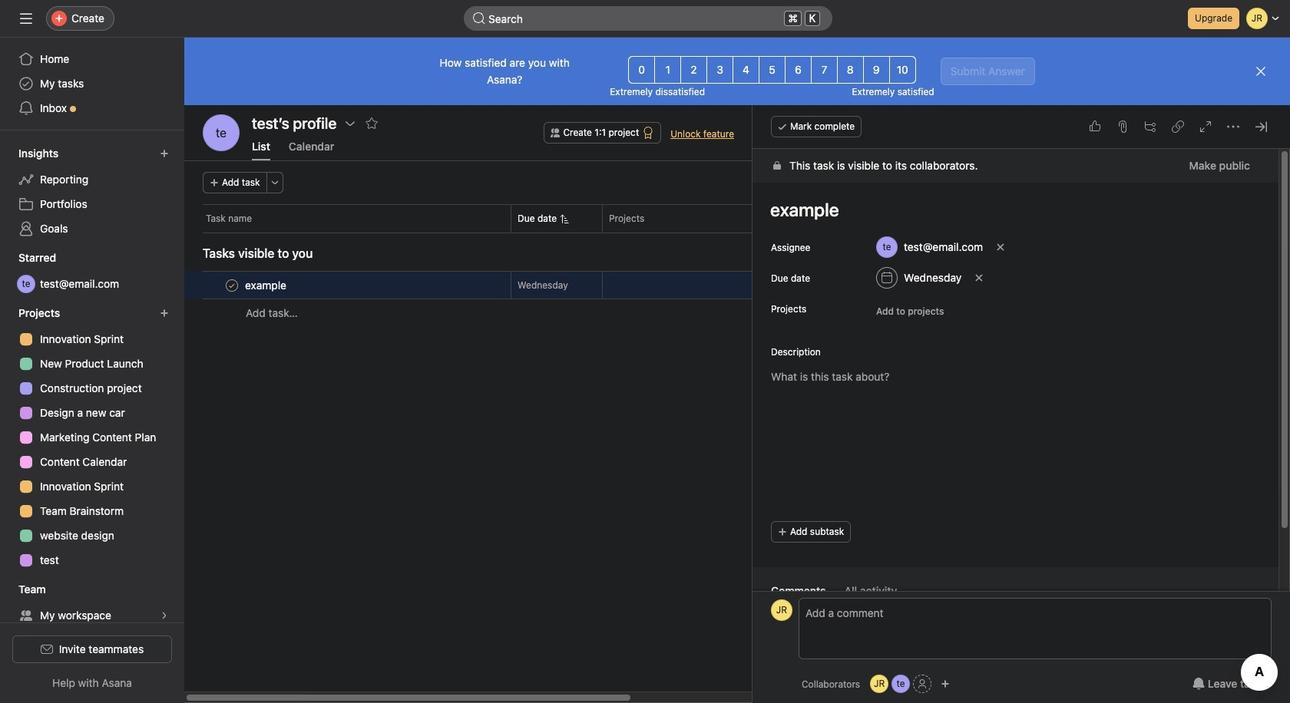 Task type: vqa. For each thing, say whether or not it's contained in the screenshot.
Attachments: Add a file to this task, example image
yes



Task type: locate. For each thing, give the bounding box(es) containing it.
1 horizontal spatial te image
[[897, 675, 905, 694]]

None radio
[[628, 56, 655, 84], [655, 56, 681, 84], [681, 56, 707, 84], [733, 56, 760, 84], [785, 56, 812, 84], [889, 56, 916, 84], [628, 56, 655, 84], [655, 56, 681, 84], [681, 56, 707, 84], [733, 56, 760, 84], [785, 56, 812, 84], [889, 56, 916, 84]]

0 likes. click to like this task image
[[1089, 121, 1101, 133]]

more actions image
[[270, 178, 279, 187]]

new project or portfolio image
[[160, 309, 169, 318]]

1 horizontal spatial jr image
[[874, 675, 885, 694]]

None radio
[[707, 56, 734, 84], [759, 56, 786, 84], [811, 56, 838, 84], [837, 56, 864, 84], [863, 56, 890, 84], [707, 56, 734, 84], [759, 56, 786, 84], [811, 56, 838, 84], [837, 56, 864, 84], [863, 56, 890, 84]]

te image inside starred element
[[22, 275, 30, 293]]

0 horizontal spatial te image
[[22, 275, 30, 293]]

te image
[[22, 275, 30, 293], [897, 675, 905, 694]]

0 vertical spatial te image
[[22, 275, 30, 293]]

tree grid
[[184, 271, 903, 327]]

main content
[[753, 149, 1279, 661]]

more actions for this task image
[[1227, 121, 1240, 133]]

jr image
[[776, 600, 787, 621], [874, 675, 885, 694]]

row
[[184, 204, 812, 233], [203, 232, 885, 233], [184, 271, 903, 300], [184, 299, 903, 327]]

dismiss image
[[1255, 65, 1267, 78]]

None field
[[464, 6, 833, 31]]

add or remove collaborators image
[[941, 680, 950, 689]]

option group
[[628, 56, 916, 84]]

global element
[[0, 38, 184, 130]]

Task name text field
[[242, 278, 291, 293]]

isinverse image
[[473, 12, 485, 25]]

tab list
[[771, 583, 1260, 608]]

0 horizontal spatial jr image
[[776, 600, 787, 621]]



Task type: describe. For each thing, give the bounding box(es) containing it.
teams element
[[0, 576, 184, 631]]

main content inside example dialog
[[753, 149, 1279, 661]]

Search tasks, projects, and more text field
[[464, 6, 833, 31]]

projects element
[[0, 300, 184, 576]]

0 vertical spatial jr image
[[776, 600, 787, 621]]

1 vertical spatial jr image
[[874, 675, 885, 694]]

clear due date image
[[975, 273, 984, 283]]

copy task link image
[[1172, 121, 1184, 133]]

1 vertical spatial te image
[[897, 675, 905, 694]]

add subtask image
[[1144, 121, 1157, 133]]

te image
[[216, 114, 227, 151]]

see details, my workspace image
[[160, 611, 169, 621]]

attachments: add a file to this task, example image
[[1117, 121, 1129, 133]]

full screen image
[[1200, 121, 1212, 133]]

starred element
[[0, 244, 184, 300]]

new insights image
[[160, 149, 169, 158]]

Task Name text field
[[760, 192, 1260, 227]]

example dialog
[[753, 105, 1290, 704]]

example cell
[[184, 271, 511, 300]]

mark complete image
[[223, 276, 241, 295]]

tab list inside main content
[[771, 583, 1260, 608]]

close details image
[[1255, 121, 1267, 133]]

add to starred image
[[366, 118, 378, 130]]

Mark complete checkbox
[[223, 276, 241, 295]]

insights element
[[0, 140, 184, 244]]

show options image
[[344, 118, 357, 130]]

remove assignee image
[[996, 243, 1005, 252]]

hide sidebar image
[[20, 12, 32, 25]]



